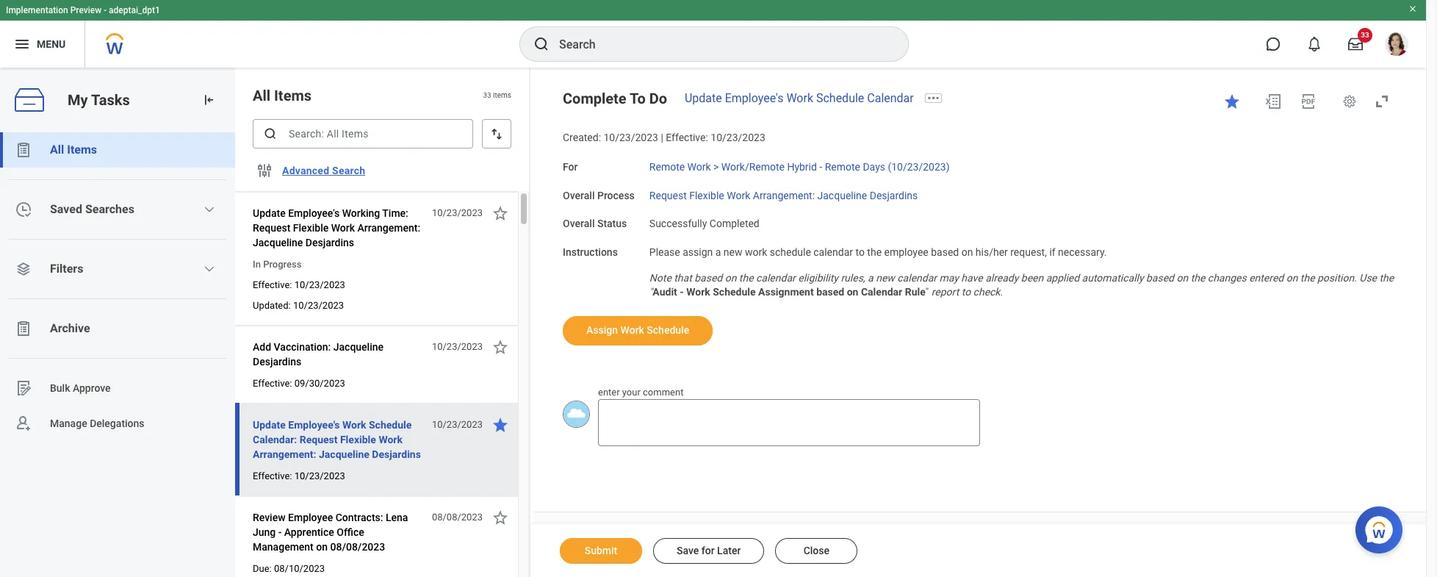 Task type: locate. For each thing, give the bounding box(es) containing it.
calendar up assignment at the right
[[756, 272, 796, 284]]

- right hybrid
[[820, 161, 823, 173]]

a right the assign
[[716, 246, 721, 258]]

overall up instructions
[[563, 218, 595, 230]]

1 horizontal spatial "
[[926, 286, 929, 297]]

to down have
[[962, 286, 971, 297]]

star image
[[492, 204, 509, 222]]

new left work
[[724, 246, 743, 258]]

calendar
[[814, 246, 854, 258], [756, 272, 796, 284], [898, 272, 937, 284]]

0 horizontal spatial to
[[856, 246, 865, 258]]

manage delegations link
[[0, 406, 235, 441]]

effective: down 'add'
[[253, 378, 292, 389]]

update up the calendar:
[[253, 419, 286, 431]]

33 items
[[483, 91, 512, 99]]

employee's up the calendar:
[[288, 419, 340, 431]]

complete
[[563, 90, 627, 107]]

0 vertical spatial new
[[724, 246, 743, 258]]

request flexible work arrangement: jacqueline desjardins link
[[650, 186, 918, 201]]

update employee's working time: request flexible work arrangement: jacqueline desjardins button
[[253, 204, 424, 251]]

rule
[[906, 286, 926, 297]]

0 horizontal spatial "
[[650, 286, 653, 297]]

2 vertical spatial employee's
[[288, 419, 340, 431]]

08/08/2023 down office
[[330, 541, 385, 553]]

review employee contracts: lena jung - apprentice office management on 08/08/2023 button
[[253, 509, 424, 556]]

0 vertical spatial all
[[253, 87, 271, 104]]

0 vertical spatial employee's
[[725, 91, 784, 105]]

implementation preview -   adeptai_dpt1
[[6, 5, 160, 15]]

close environment banner image
[[1409, 4, 1418, 13]]

desjardins down 'add'
[[253, 356, 302, 368]]

Search Workday  search field
[[559, 28, 879, 60]]

1 vertical spatial a
[[868, 272, 874, 284]]

schedule for update employee's work schedule calendar
[[817, 91, 865, 105]]

0 vertical spatial calendar
[[868, 91, 914, 105]]

1 vertical spatial new
[[876, 272, 895, 284]]

all items inside item list "element"
[[253, 87, 312, 104]]

1 horizontal spatial items
[[274, 87, 312, 104]]

2 chevron down image from the top
[[204, 263, 216, 275]]

0 vertical spatial 33
[[1362, 31, 1370, 39]]

|
[[661, 132, 664, 143]]

09/30/2023
[[295, 378, 345, 389]]

" down note
[[650, 286, 653, 297]]

1 vertical spatial flexible
[[293, 222, 329, 234]]

0 vertical spatial overall
[[563, 189, 595, 201]]

status
[[598, 218, 627, 230]]

effective: 10/23/2023 up "employee"
[[253, 471, 345, 482]]

arrangement: down "time:"
[[358, 222, 421, 234]]

0 vertical spatial 08/08/2023
[[432, 512, 483, 523]]

preview
[[70, 5, 102, 15]]

star image for add vaccination: jacqueline desjardins
[[492, 338, 509, 356]]

star image for update employee's work schedule calendar: request flexible work arrangement: jacqueline desjardins
[[492, 416, 509, 434]]

0 vertical spatial all items
[[253, 87, 312, 104]]

calendar up eligibility
[[814, 246, 854, 258]]

2 overall from the top
[[563, 218, 595, 230]]

work
[[787, 91, 814, 105], [688, 161, 711, 173], [727, 189, 751, 201], [331, 222, 355, 234], [687, 286, 711, 297], [621, 324, 645, 336], [343, 419, 366, 431], [379, 434, 403, 446]]

review employee contracts: lena jung - apprentice office management on 08/08/2023
[[253, 512, 408, 553]]

jacqueline up 09/30/2023 at the left bottom of page
[[334, 341, 384, 353]]

calendar down rules,
[[862, 286, 903, 297]]

effective:
[[666, 132, 709, 143], [253, 279, 292, 290], [253, 378, 292, 389], [253, 471, 292, 482]]

33 inside 33 button
[[1362, 31, 1370, 39]]

08/08/2023 right lena
[[432, 512, 483, 523]]

all inside item list "element"
[[253, 87, 271, 104]]

1 vertical spatial to
[[962, 286, 971, 297]]

desjardins
[[870, 189, 918, 201], [306, 237, 354, 248], [253, 356, 302, 368], [372, 448, 421, 460]]

33 for 33 items
[[483, 91, 492, 99]]

bulk
[[50, 382, 70, 394]]

menu banner
[[0, 0, 1427, 68]]

0 vertical spatial items
[[274, 87, 312, 104]]

employee's
[[725, 91, 784, 105], [288, 207, 340, 219], [288, 419, 340, 431]]

2 vertical spatial flexible
[[340, 434, 376, 446]]

progress
[[263, 259, 302, 270]]

adeptai_dpt1
[[109, 5, 160, 15]]

2 horizontal spatial request
[[650, 189, 687, 201]]

calendar up days
[[868, 91, 914, 105]]

33 left items
[[483, 91, 492, 99]]

employee's inside update employee's work schedule calendar: request flexible work arrangement: jacqueline desjardins
[[288, 419, 340, 431]]

on down apprentice
[[316, 541, 328, 553]]

gear image
[[1343, 94, 1358, 109]]

1 chevron down image from the top
[[204, 204, 216, 215]]

advanced
[[282, 165, 330, 176]]

chevron down image
[[204, 204, 216, 215], [204, 263, 216, 275]]

1 horizontal spatial all
[[253, 87, 271, 104]]

1 horizontal spatial search image
[[533, 35, 551, 53]]

archive
[[50, 321, 90, 335]]

bulk approve link
[[0, 371, 235, 406]]

1 vertical spatial all items
[[50, 143, 97, 157]]

0 horizontal spatial all
[[50, 143, 64, 157]]

star image
[[1224, 93, 1242, 110], [492, 338, 509, 356], [492, 416, 509, 434], [492, 509, 509, 526]]

overall process
[[563, 189, 635, 201]]

instructions
[[563, 246, 618, 258]]

enter your comment
[[598, 387, 684, 398]]

1 horizontal spatial request
[[300, 434, 338, 446]]

2 horizontal spatial calendar
[[898, 272, 937, 284]]

employee's for update employee's work schedule calendar: request flexible work arrangement: jacqueline desjardins
[[288, 419, 340, 431]]

0 vertical spatial flexible
[[690, 189, 725, 201]]

" left report at right
[[926, 286, 929, 297]]

all right transformation import image
[[253, 87, 271, 104]]

sort image
[[490, 126, 504, 141]]

based right automatically
[[1147, 272, 1175, 284]]

save for later
[[677, 545, 741, 557]]

request up 'successfully'
[[650, 189, 687, 201]]

desjardins up lena
[[372, 448, 421, 460]]

flexible up overall status element
[[690, 189, 725, 201]]

33 for 33
[[1362, 31, 1370, 39]]

1 horizontal spatial remote
[[825, 161, 861, 173]]

employee's inside update employee's working time: request flexible work arrangement: jacqueline desjardins
[[288, 207, 340, 219]]

0 vertical spatial arrangement:
[[753, 189, 815, 201]]

to
[[856, 246, 865, 258], [962, 286, 971, 297]]

list
[[0, 132, 235, 441]]

update for update employee's working time: request flexible work arrangement: jacqueline desjardins
[[253, 207, 286, 219]]

fullscreen image
[[1374, 93, 1392, 110]]

menu button
[[0, 21, 85, 68]]

effective: down the calendar:
[[253, 471, 292, 482]]

use
[[1360, 272, 1378, 284]]

items
[[274, 87, 312, 104], [67, 143, 97, 157]]

1 vertical spatial arrangement:
[[358, 222, 421, 234]]

all
[[253, 87, 271, 104], [50, 143, 64, 157]]

- right preview at the left of the page
[[104, 5, 107, 15]]

update down configure image
[[253, 207, 286, 219]]

complete to do
[[563, 90, 668, 107]]

arrangement: down remote work > work/remote hybrid - remote days (10/23/2023)
[[753, 189, 815, 201]]

1 horizontal spatial flexible
[[340, 434, 376, 446]]

0 vertical spatial to
[[856, 246, 865, 258]]

08/08/2023
[[432, 512, 483, 523], [330, 541, 385, 553]]

updated:
[[253, 300, 291, 311]]

manage delegations
[[50, 417, 145, 429]]

schedule
[[817, 91, 865, 105], [713, 286, 756, 297], [647, 324, 690, 336], [369, 419, 412, 431]]

0 vertical spatial effective: 10/23/2023
[[253, 279, 345, 290]]

33 inside item list "element"
[[483, 91, 492, 99]]

submit button
[[560, 538, 643, 564]]

update
[[685, 91, 722, 105], [253, 207, 286, 219], [253, 419, 286, 431]]

enter
[[598, 387, 620, 398]]

save
[[677, 545, 699, 557]]

based right that
[[695, 272, 723, 284]]

based
[[932, 246, 960, 258], [695, 272, 723, 284], [1147, 272, 1175, 284], [817, 286, 845, 297]]

employee's for update employee's work schedule calendar
[[725, 91, 784, 105]]

request right the calendar:
[[300, 434, 338, 446]]

flexible up progress
[[293, 222, 329, 234]]

2 vertical spatial request
[[300, 434, 338, 446]]

note
[[650, 272, 672, 284]]

remote down created: 10/23/2023 | effective: 10/23/2023 at the top of the page
[[650, 161, 685, 173]]

1 vertical spatial overall
[[563, 218, 595, 230]]

request inside update employee's working time: request flexible work arrangement: jacqueline desjardins
[[253, 222, 291, 234]]

configure image
[[256, 162, 273, 179]]

note that based on the calendar eligibility rules, a new calendar may have already been applied automatically based on the changes entered on the position. use the "
[[650, 272, 1397, 297]]

remote left days
[[825, 161, 861, 173]]

profile logan mcneil image
[[1386, 32, 1409, 59]]

employee's down advanced
[[288, 207, 340, 219]]

0 horizontal spatial flexible
[[293, 222, 329, 234]]

1 horizontal spatial a
[[868, 272, 874, 284]]

created:
[[563, 132, 601, 143]]

0 vertical spatial update
[[685, 91, 722, 105]]

1 vertical spatial 08/08/2023
[[330, 541, 385, 553]]

successfully completed
[[650, 218, 760, 230]]

0 horizontal spatial request
[[253, 222, 291, 234]]

schedule for update employee's work schedule calendar: request flexible work arrangement: jacqueline desjardins
[[369, 419, 412, 431]]

notifications large image
[[1308, 37, 1323, 51]]

effective: 10/23/2023
[[253, 279, 345, 290], [253, 471, 345, 482]]

remote
[[650, 161, 685, 173], [825, 161, 861, 173]]

33 left profile logan mcneil image
[[1362, 31, 1370, 39]]

jacqueline inside update employee's work schedule calendar: request flexible work arrangement: jacqueline desjardins
[[319, 448, 370, 460]]

all items
[[253, 87, 312, 104], [50, 143, 97, 157]]

to
[[630, 90, 646, 107]]

to up rules,
[[856, 246, 865, 258]]

advanced search button
[[276, 156, 371, 185]]

overall status element
[[650, 209, 760, 231]]

on
[[962, 246, 974, 258], [725, 272, 737, 284], [1177, 272, 1189, 284], [1287, 272, 1299, 284], [847, 286, 859, 297], [316, 541, 328, 553]]

schedule
[[770, 246, 811, 258]]

new down the please assign a new work schedule calendar to the employee based on his/her request, if necessary.
[[876, 272, 895, 284]]

on left his/her
[[962, 246, 974, 258]]

based up may
[[932, 246, 960, 258]]

calendar
[[868, 91, 914, 105], [862, 286, 903, 297]]

desjardins down working
[[306, 237, 354, 248]]

export to excel image
[[1265, 93, 1283, 110]]

all right clipboard image
[[50, 143, 64, 157]]

arrangement: inside update employee's work schedule calendar: request flexible work arrangement: jacqueline desjardins
[[253, 448, 317, 460]]

calendar up rule
[[898, 272, 937, 284]]

1 vertical spatial all
[[50, 143, 64, 157]]

please assign a new work schedule calendar to the employee based on his/her request, if necessary.
[[650, 246, 1108, 258]]

schedule for audit - work schedule assignment based on calendar rule " report to check .
[[713, 286, 756, 297]]

desjardins inside "add vaccination: jacqueline desjardins"
[[253, 356, 302, 368]]

1 horizontal spatial 08/08/2023
[[432, 512, 483, 523]]

0 vertical spatial a
[[716, 246, 721, 258]]

1 vertical spatial 33
[[483, 91, 492, 99]]

update inside update employee's working time: request flexible work arrangement: jacqueline desjardins
[[253, 207, 286, 219]]

update inside update employee's work schedule calendar: request flexible work arrangement: jacqueline desjardins
[[253, 419, 286, 431]]

update for update employee's work schedule calendar
[[685, 91, 722, 105]]

0 horizontal spatial all items
[[50, 143, 97, 157]]

due: 08/10/2023
[[253, 563, 325, 574]]

1 vertical spatial employee's
[[288, 207, 340, 219]]

0 horizontal spatial 33
[[483, 91, 492, 99]]

chevron down image inside the saved searches 'dropdown button'
[[204, 204, 216, 215]]

employee's down "search workday" search field
[[725, 91, 784, 105]]

1 horizontal spatial new
[[876, 272, 895, 284]]

effective: up updated:
[[253, 279, 292, 290]]

1 " from the left
[[650, 286, 653, 297]]

1 overall from the top
[[563, 189, 595, 201]]

08/10/2023
[[274, 563, 325, 574]]

position.
[[1318, 272, 1358, 284]]

Search: All Items text field
[[253, 119, 473, 149]]

1 vertical spatial search image
[[263, 126, 278, 141]]

request inside update employee's work schedule calendar: request flexible work arrangement: jacqueline desjardins
[[300, 434, 338, 446]]

work
[[745, 246, 768, 258]]

2 horizontal spatial arrangement:
[[753, 189, 815, 201]]

based down eligibility
[[817, 286, 845, 297]]

on down rules,
[[847, 286, 859, 297]]

1 vertical spatial items
[[67, 143, 97, 157]]

1 horizontal spatial arrangement:
[[358, 222, 421, 234]]

arrangement: inside update employee's working time: request flexible work arrangement: jacqueline desjardins
[[358, 222, 421, 234]]

0 vertical spatial chevron down image
[[204, 204, 216, 215]]

request
[[650, 189, 687, 201], [253, 222, 291, 234], [300, 434, 338, 446]]

the right use
[[1380, 272, 1395, 284]]

transformation import image
[[201, 93, 216, 107]]

view printable version (pdf) image
[[1301, 93, 1318, 110]]

0 horizontal spatial arrangement:
[[253, 448, 317, 460]]

2 effective: 10/23/2023 from the top
[[253, 471, 345, 482]]

effective: 10/23/2023 up updated: 10/23/2023
[[253, 279, 345, 290]]

1 vertical spatial request
[[253, 222, 291, 234]]

assign
[[683, 246, 713, 258]]

implementation
[[6, 5, 68, 15]]

user plus image
[[15, 415, 32, 432]]

overall down for
[[563, 189, 595, 201]]

1 horizontal spatial to
[[962, 286, 971, 297]]

flexible down 09/30/2023 at the left bottom of page
[[340, 434, 376, 446]]

2 " from the left
[[926, 286, 929, 297]]

arrangement: down the calendar:
[[253, 448, 317, 460]]

hybrid
[[788, 161, 817, 173]]

- inside menu banner
[[104, 5, 107, 15]]

add vaccination: jacqueline desjardins button
[[253, 338, 424, 371]]

desjardins inside update employee's working time: request flexible work arrangement: jacqueline desjardins
[[306, 237, 354, 248]]

desjardins inside update employee's work schedule calendar: request flexible work arrangement: jacqueline desjardins
[[372, 448, 421, 460]]

list containing all items
[[0, 132, 235, 441]]

all items inside button
[[50, 143, 97, 157]]

vaccination:
[[274, 341, 331, 353]]

all inside button
[[50, 143, 64, 157]]

audit - work schedule assignment based on calendar rule " report to check .
[[653, 286, 1004, 297]]

2 vertical spatial update
[[253, 419, 286, 431]]

assign work schedule button
[[563, 316, 713, 346]]

a right rules,
[[868, 272, 874, 284]]

new inside 'note that based on the calendar eligibility rules, a new calendar may have already been applied automatically based on the changes entered on the position. use the "'
[[876, 272, 895, 284]]

1 horizontal spatial all items
[[253, 87, 312, 104]]

0 horizontal spatial a
[[716, 246, 721, 258]]

1 vertical spatial update
[[253, 207, 286, 219]]

searches
[[85, 202, 134, 216]]

0 horizontal spatial items
[[67, 143, 97, 157]]

1 remote from the left
[[650, 161, 685, 173]]

- up management
[[278, 526, 282, 538]]

1 vertical spatial effective: 10/23/2023
[[253, 471, 345, 482]]

menu
[[37, 38, 66, 50]]

jacqueline up in progress
[[253, 237, 303, 248]]

2 horizontal spatial flexible
[[690, 189, 725, 201]]

the left changes
[[1191, 272, 1206, 284]]

effective: right |
[[666, 132, 709, 143]]

0 horizontal spatial remote
[[650, 161, 685, 173]]

my tasks
[[68, 91, 130, 109]]

may
[[940, 272, 959, 284]]

items
[[493, 91, 512, 99]]

manage
[[50, 417, 87, 429]]

0 horizontal spatial 08/08/2023
[[330, 541, 385, 553]]

search image
[[533, 35, 551, 53], [263, 126, 278, 141]]

2 vertical spatial arrangement:
[[253, 448, 317, 460]]

1 horizontal spatial 33
[[1362, 31, 1370, 39]]

- inside the review employee contracts: lena jung - apprentice office management on 08/08/2023
[[278, 526, 282, 538]]

chevron down image inside filters dropdown button
[[204, 263, 216, 275]]

1 vertical spatial chevron down image
[[204, 263, 216, 275]]

employee's for update employee's working time: request flexible work arrangement: jacqueline desjardins
[[288, 207, 340, 219]]

update right do
[[685, 91, 722, 105]]

jacqueline up contracts:
[[319, 448, 370, 460]]

schedule inside update employee's work schedule calendar: request flexible work arrangement: jacqueline desjardins
[[369, 419, 412, 431]]

2 remote from the left
[[825, 161, 861, 173]]

request up in progress
[[253, 222, 291, 234]]

rename image
[[15, 379, 32, 397]]



Task type: describe. For each thing, give the bounding box(es) containing it.
the left position.
[[1301, 272, 1316, 284]]

applied
[[1047, 272, 1080, 284]]

entered
[[1250, 272, 1284, 284]]

jacqueline inside update employee's working time: request flexible work arrangement: jacqueline desjardins
[[253, 237, 303, 248]]

saved searches
[[50, 202, 134, 216]]

inbox large image
[[1349, 37, 1364, 51]]

already
[[986, 272, 1019, 284]]

effective: 09/30/2023
[[253, 378, 345, 389]]

on left changes
[[1177, 272, 1189, 284]]

submit
[[585, 545, 618, 557]]

my
[[68, 91, 88, 109]]

" inside 'note that based on the calendar eligibility rules, a new calendar may have already been applied automatically based on the changes entered on the position. use the "'
[[650, 286, 653, 297]]

enter your comment text field
[[598, 399, 980, 446]]

close
[[804, 545, 830, 557]]

(10/23/2023)
[[888, 161, 950, 173]]

0 vertical spatial search image
[[533, 35, 551, 53]]

audit
[[653, 286, 678, 297]]

33 button
[[1340, 28, 1373, 60]]

have
[[962, 272, 983, 284]]

employee
[[885, 246, 929, 258]]

justify image
[[13, 35, 31, 53]]

comment
[[643, 387, 684, 398]]

clock check image
[[15, 201, 32, 218]]

overall for overall process
[[563, 189, 595, 201]]

0 horizontal spatial new
[[724, 246, 743, 258]]

items inside button
[[67, 143, 97, 157]]

update employee's working time: request flexible work arrangement: jacqueline desjardins
[[253, 207, 421, 248]]

0 horizontal spatial calendar
[[756, 272, 796, 284]]

0 vertical spatial request
[[650, 189, 687, 201]]

for
[[563, 161, 578, 173]]

changes
[[1208, 272, 1247, 284]]

your
[[623, 387, 641, 398]]

remote work > work/remote hybrid - remote days (10/23/2023)
[[650, 161, 950, 173]]

1 effective: 10/23/2023 from the top
[[253, 279, 345, 290]]

flexible inside update employee's work schedule calendar: request flexible work arrangement: jacqueline desjardins
[[340, 434, 376, 446]]

add vaccination: jacqueline desjardins
[[253, 341, 384, 368]]

0 horizontal spatial search image
[[263, 126, 278, 141]]

report
[[932, 286, 960, 297]]

filters
[[50, 262, 83, 276]]

my tasks element
[[0, 68, 235, 577]]

approve
[[73, 382, 111, 394]]

08/08/2023 inside the review employee contracts: lena jung - apprentice office management on 08/08/2023
[[330, 541, 385, 553]]

request flexible work arrangement: jacqueline desjardins
[[650, 189, 918, 201]]

employee
[[288, 512, 333, 523]]

created: 10/23/2023 | effective: 10/23/2023
[[563, 132, 766, 143]]

clipboard image
[[15, 141, 32, 159]]

request,
[[1011, 246, 1048, 258]]

perspective image
[[15, 260, 32, 278]]

been
[[1022, 272, 1044, 284]]

days
[[863, 161, 886, 173]]

contracts:
[[336, 512, 383, 523]]

office
[[337, 526, 365, 538]]

advanced search
[[282, 165, 366, 176]]

jacqueline down days
[[818, 189, 868, 201]]

- down that
[[680, 286, 684, 297]]

chevron down image for filters
[[204, 263, 216, 275]]

if
[[1050, 246, 1056, 258]]

review
[[253, 512, 286, 523]]

necessary.
[[1059, 246, 1108, 258]]

bulk approve
[[50, 382, 111, 394]]

lena
[[386, 512, 408, 523]]

all items button
[[0, 132, 235, 168]]

delegations
[[90, 417, 145, 429]]

update for update employee's work schedule calendar: request flexible work arrangement: jacqueline desjardins
[[253, 419, 286, 431]]

clipboard image
[[15, 320, 32, 337]]

working
[[342, 207, 380, 219]]

the left employee
[[868, 246, 882, 258]]

a inside 'note that based on the calendar eligibility rules, a new calendar may have already been applied automatically based on the changes entered on the position. use the "'
[[868, 272, 874, 284]]

apprentice
[[284, 526, 334, 538]]

1 horizontal spatial calendar
[[814, 246, 854, 258]]

items inside item list "element"
[[274, 87, 312, 104]]

desjardins down days
[[870, 189, 918, 201]]

time:
[[383, 207, 409, 219]]

later
[[718, 545, 741, 557]]

archive button
[[0, 311, 235, 346]]

update employee's work schedule calendar
[[685, 91, 914, 105]]

on inside the review employee contracts: lena jung - apprentice office management on 08/08/2023
[[316, 541, 328, 553]]

on right that
[[725, 272, 737, 284]]

successfully
[[650, 218, 708, 230]]

1 vertical spatial calendar
[[862, 286, 903, 297]]

work inside update employee's working time: request flexible work arrangement: jacqueline desjardins
[[331, 222, 355, 234]]

in
[[253, 259, 261, 270]]

action bar region
[[531, 523, 1427, 577]]

update employee's work schedule calendar: request flexible work arrangement: jacqueline desjardins button
[[253, 416, 424, 463]]

jacqueline inside "add vaccination: jacqueline desjardins"
[[334, 341, 384, 353]]

star image for review employee contracts: lena jung - apprentice office management on 08/08/2023
[[492, 509, 509, 526]]

automatically
[[1083, 272, 1144, 284]]

save for later button
[[654, 538, 765, 564]]

in progress
[[253, 259, 302, 270]]

chevron down image for saved searches
[[204, 204, 216, 215]]

the down work
[[739, 272, 754, 284]]

due:
[[253, 563, 272, 574]]

work/remote
[[722, 161, 785, 173]]

flexible inside update employee's working time: request flexible work arrangement: jacqueline desjardins
[[293, 222, 329, 234]]

item list element
[[235, 68, 531, 577]]

>
[[714, 161, 719, 173]]

jung
[[253, 526, 276, 538]]

overall for overall status
[[563, 218, 595, 230]]

close button
[[776, 538, 858, 564]]

.
[[1001, 286, 1004, 297]]

process
[[598, 189, 635, 201]]

tasks
[[91, 91, 130, 109]]

rules,
[[841, 272, 866, 284]]

overall status
[[563, 218, 627, 230]]

his/her
[[976, 246, 1008, 258]]

calendar:
[[253, 434, 297, 446]]

on right "entered" at the top right of the page
[[1287, 272, 1299, 284]]



Task type: vqa. For each thing, say whether or not it's contained in the screenshot.
1 button
no



